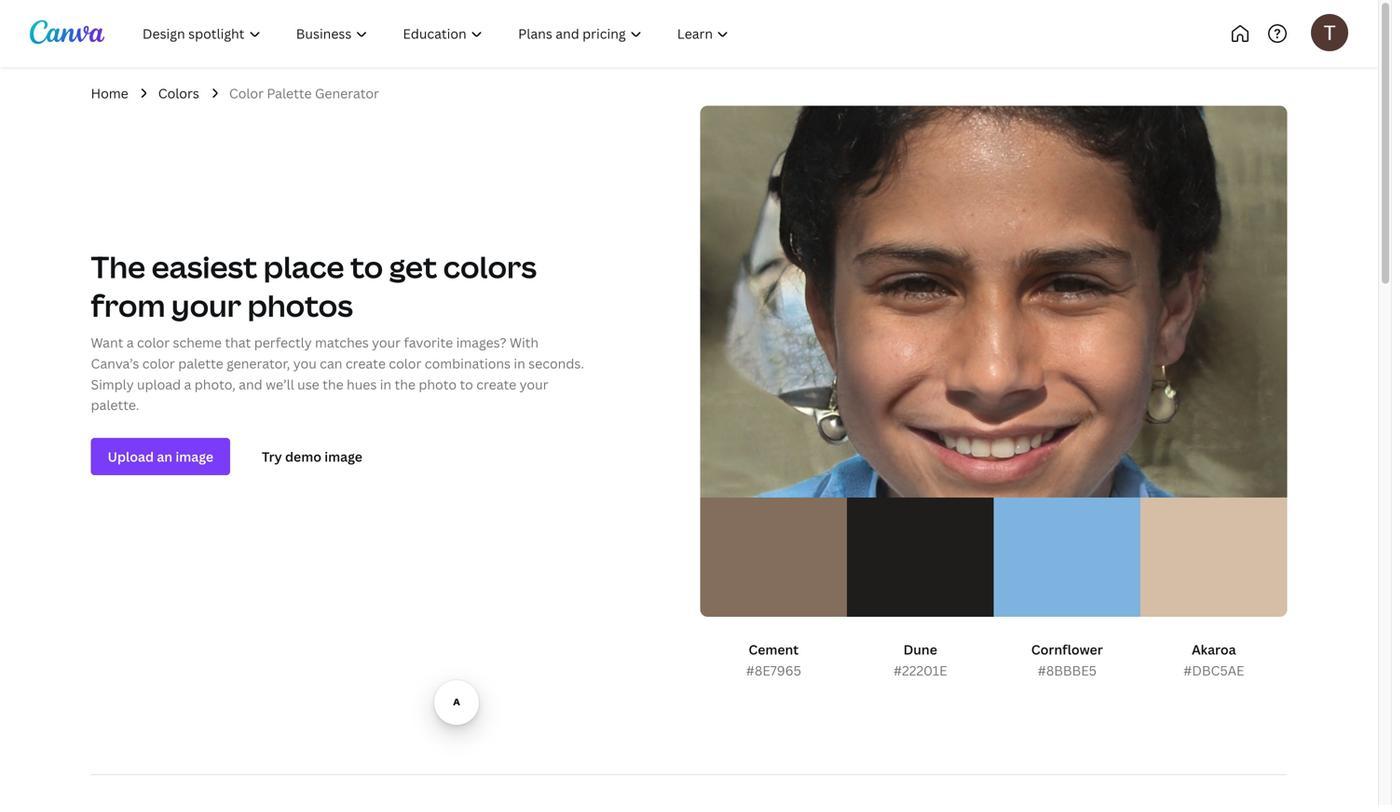 Task type: vqa. For each thing, say whether or not it's contained in the screenshot.
images?
yes



Task type: describe. For each thing, give the bounding box(es) containing it.
akaroa #dbc5ae
[[1184, 641, 1245, 679]]

cornflower
[[1032, 641, 1104, 659]]

perfectly
[[254, 334, 312, 351]]

1 vertical spatial create
[[477, 375, 517, 393]]

cornflower #8bbbe5
[[1032, 641, 1104, 679]]

place
[[264, 246, 344, 287]]

generator,
[[227, 355, 290, 372]]

that
[[225, 334, 251, 351]]

we'll
[[266, 375, 294, 393]]

combinations
[[425, 355, 511, 372]]

generator
[[315, 84, 379, 102]]

the easiest place to get colors from your photos want a color scheme that perfectly matches your favorite images? with canva's color palette generator, you can create color combinations in seconds. simply upload a photo, and we'll use the hues in the photo to create your palette.
[[91, 246, 584, 414]]

cement #8e7965
[[746, 641, 802, 679]]

1 vertical spatial to
[[460, 375, 473, 393]]

0 horizontal spatial your
[[171, 285, 241, 326]]

color paletter generator palette image image
[[701, 106, 1288, 498]]

color palette generator
[[229, 84, 379, 102]]

palette
[[178, 355, 223, 372]]

0 vertical spatial in
[[514, 355, 526, 372]]

canva's
[[91, 355, 139, 372]]

with
[[510, 334, 539, 351]]

matches
[[315, 334, 369, 351]]

can
[[320, 355, 343, 372]]

#8bbbe5
[[1038, 662, 1097, 679]]

1 the from the left
[[323, 375, 344, 393]]

akaroa
[[1192, 641, 1237, 659]]

use
[[298, 375, 320, 393]]

favorite
[[404, 334, 453, 351]]

scheme
[[173, 334, 222, 351]]

2 the from the left
[[395, 375, 416, 393]]

0 horizontal spatial to
[[351, 246, 383, 287]]



Task type: locate. For each thing, give the bounding box(es) containing it.
want
[[91, 334, 123, 351]]

0 horizontal spatial in
[[380, 375, 392, 393]]

#8e7965
[[746, 662, 802, 679]]

in down with
[[514, 355, 526, 372]]

color
[[229, 84, 264, 102]]

home
[[91, 84, 128, 102]]

1 vertical spatial in
[[380, 375, 392, 393]]

the left photo
[[395, 375, 416, 393]]

easiest
[[152, 246, 258, 287]]

in right the hues
[[380, 375, 392, 393]]

photo,
[[195, 375, 236, 393]]

the down can
[[323, 375, 344, 393]]

create
[[346, 355, 386, 372], [477, 375, 517, 393]]

0 horizontal spatial create
[[346, 355, 386, 372]]

home link
[[91, 83, 128, 104]]

0 vertical spatial create
[[346, 355, 386, 372]]

dune #22201e
[[894, 641, 948, 679]]

colors
[[443, 246, 537, 287]]

your down seconds.
[[520, 375, 549, 393]]

palette
[[267, 84, 312, 102]]

your left the favorite
[[372, 334, 401, 351]]

to
[[351, 246, 383, 287], [460, 375, 473, 393]]

to down combinations
[[460, 375, 473, 393]]

0 horizontal spatial the
[[323, 375, 344, 393]]

1 vertical spatial a
[[184, 375, 191, 393]]

top level navigation element
[[127, 15, 809, 52]]

0 horizontal spatial a
[[127, 334, 134, 351]]

a down the palette
[[184, 375, 191, 393]]

create up the hues
[[346, 355, 386, 372]]

create down combinations
[[477, 375, 517, 393]]

1 horizontal spatial a
[[184, 375, 191, 393]]

photo
[[419, 375, 457, 393]]

a
[[127, 334, 134, 351], [184, 375, 191, 393]]

the
[[91, 246, 146, 287]]

get
[[389, 246, 437, 287]]

simply
[[91, 375, 134, 393]]

and
[[239, 375, 263, 393]]

1 horizontal spatial in
[[514, 355, 526, 372]]

your
[[171, 285, 241, 326], [372, 334, 401, 351], [520, 375, 549, 393]]

images?
[[456, 334, 507, 351]]

from
[[91, 285, 165, 326]]

1 horizontal spatial to
[[460, 375, 473, 393]]

2 vertical spatial your
[[520, 375, 549, 393]]

palette.
[[91, 396, 139, 414]]

colors link
[[158, 83, 199, 104]]

photos
[[248, 285, 353, 326]]

upload
[[137, 375, 181, 393]]

colors
[[158, 84, 199, 102]]

dune
[[904, 641, 938, 659]]

0 vertical spatial a
[[127, 334, 134, 351]]

2 horizontal spatial your
[[520, 375, 549, 393]]

a right want at the left of the page
[[127, 334, 134, 351]]

seconds.
[[529, 355, 584, 372]]

the
[[323, 375, 344, 393], [395, 375, 416, 393]]

1 horizontal spatial your
[[372, 334, 401, 351]]

cement
[[749, 641, 799, 659]]

1 horizontal spatial create
[[477, 375, 517, 393]]

in
[[514, 355, 526, 372], [380, 375, 392, 393]]

#22201e
[[894, 662, 948, 679]]

0 vertical spatial your
[[171, 285, 241, 326]]

hues
[[347, 375, 377, 393]]

your up scheme
[[171, 285, 241, 326]]

1 vertical spatial your
[[372, 334, 401, 351]]

to left get
[[351, 246, 383, 287]]

1 horizontal spatial the
[[395, 375, 416, 393]]

#dbc5ae
[[1184, 662, 1245, 679]]

color
[[137, 334, 170, 351], [142, 355, 175, 372], [389, 355, 422, 372]]

you
[[293, 355, 317, 372]]

0 vertical spatial to
[[351, 246, 383, 287]]



